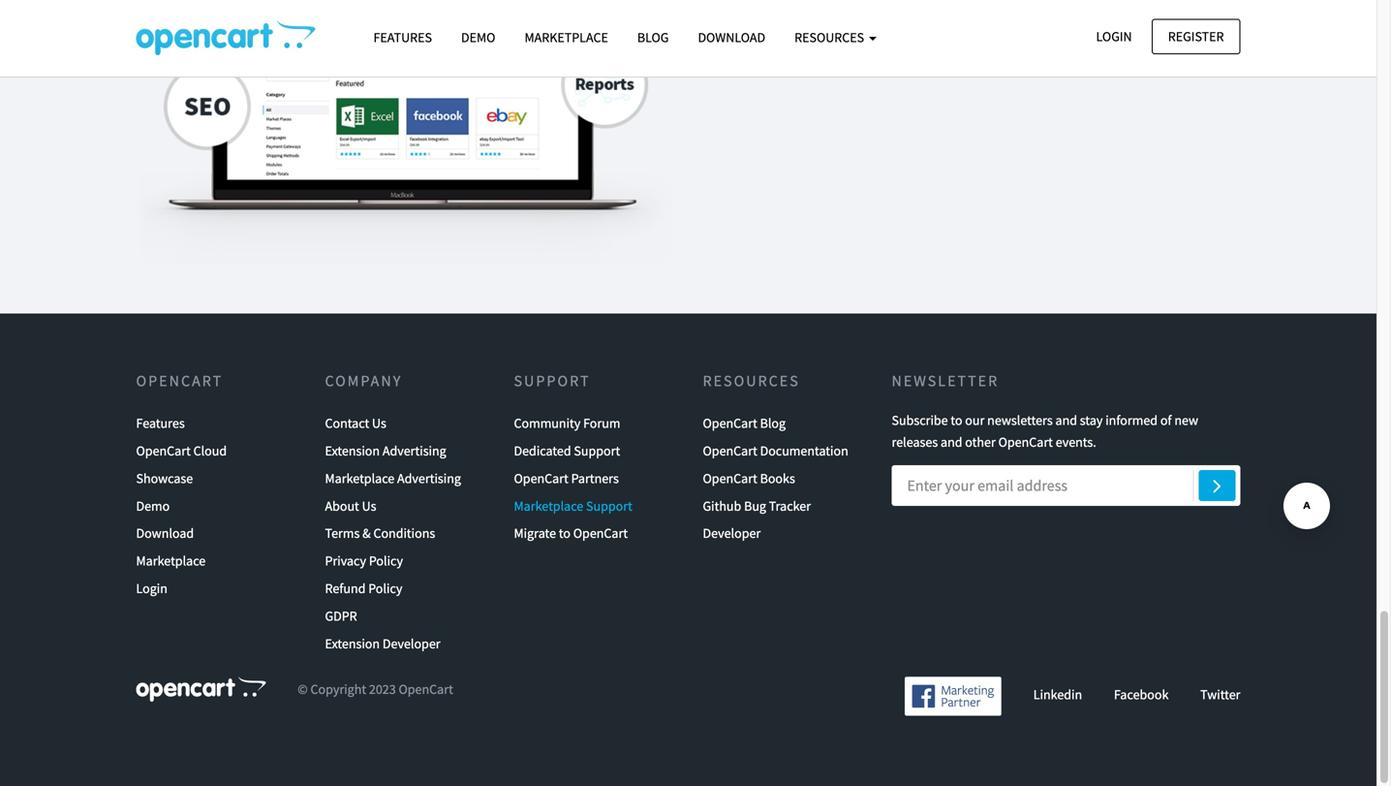 Task type: locate. For each thing, give the bounding box(es) containing it.
opencart inside subscribe to our newsletters and stay informed of new releases and other opencart events.
[[999, 433, 1054, 451]]

2 extension from the top
[[325, 635, 380, 652]]

releases
[[892, 433, 939, 451]]

features
[[374, 29, 432, 46], [136, 414, 185, 432]]

developer up 2023
[[383, 635, 441, 652]]

advertising up the marketplace advertising
[[383, 442, 447, 459]]

2 vertical spatial support
[[586, 497, 633, 514]]

support for marketplace
[[586, 497, 633, 514]]

2 policy from the top
[[369, 580, 403, 597]]

github bug tracker
[[703, 497, 811, 514]]

1 horizontal spatial be
[[1132, 26, 1149, 45]]

community forum link
[[514, 410, 621, 437]]

opencart for opencart documentation
[[703, 442, 758, 459]]

extension down contact us link on the left bottom of page
[[325, 442, 380, 459]]

opencart partners link
[[514, 465, 619, 492]]

name right folder
[[792, 26, 829, 45]]

opencart inside "link"
[[703, 470, 758, 487]]

"install.xml"
[[1152, 26, 1232, 45]]

must left named
[[832, 26, 864, 45]]

opencart cloud
[[136, 442, 227, 459]]

download link
[[684, 20, 780, 54], [136, 520, 194, 547]]

extension advertising link
[[325, 437, 447, 465]]

migrate to opencart
[[514, 525, 628, 542]]

0 horizontal spatial and
[[941, 433, 963, 451]]

register link
[[1152, 19, 1241, 54]]

0 horizontal spatial be
[[867, 26, 884, 45]]

marketplace for marketplace advertising
[[325, 470, 395, 487]]

marketplace link
[[510, 20, 623, 54], [136, 547, 206, 575]]

migrate
[[514, 525, 556, 542]]

twitter
[[1201, 686, 1241, 703]]

1 vertical spatial extension
[[325, 635, 380, 652]]

1 vertical spatial marketplace link
[[136, 547, 206, 575]]

support up community
[[514, 371, 591, 391]]

opencart
[[136, 371, 223, 391], [703, 414, 758, 432], [999, 433, 1054, 451], [136, 442, 191, 459], [703, 442, 758, 459], [514, 470, 569, 487], [703, 470, 758, 487], [574, 525, 628, 542], [399, 680, 453, 698]]

opencart up opencart documentation
[[703, 414, 758, 432]]

1 vertical spatial login link
[[136, 575, 168, 602]]

twitter link
[[1201, 686, 1241, 703]]

1 vertical spatial features link
[[136, 410, 185, 437]]

conditions
[[374, 525, 435, 542]]

0 vertical spatial blog
[[638, 29, 669, 46]]

resources inside 'link'
[[795, 29, 867, 46]]

policy for refund policy
[[369, 580, 403, 597]]

1 vertical spatial to
[[559, 525, 571, 542]]

resources
[[795, 29, 867, 46], [703, 371, 800, 391]]

1 vertical spatial download
[[136, 525, 194, 542]]

1 vertical spatial resources
[[703, 371, 800, 391]]

0 vertical spatial developer
[[703, 525, 761, 542]]

policy down privacy policy link
[[369, 580, 403, 597]]

policy down terms & conditions 'link'
[[369, 552, 403, 570]]

0 horizontal spatial demo
[[136, 497, 170, 514]]

0 horizontal spatial download link
[[136, 520, 194, 547]]

must right file
[[1096, 26, 1129, 45]]

1 horizontal spatial name
[[1056, 26, 1093, 45]]

subscribe
[[892, 412, 949, 429]]

&
[[363, 525, 371, 542]]

0 vertical spatial features link
[[359, 20, 447, 54]]

1 horizontal spatial login
[[1097, 28, 1133, 45]]

0 horizontal spatial blog
[[638, 29, 669, 46]]

opencart for opencart
[[136, 371, 223, 391]]

advertising inside marketplace advertising link
[[397, 470, 461, 487]]

marketplace up migrate
[[514, 497, 584, 514]]

marketplace down showcase link
[[136, 552, 206, 570]]

0 horizontal spatial must
[[832, 26, 864, 45]]

resources up opencart blog
[[703, 371, 800, 391]]

0 vertical spatial extension
[[325, 442, 380, 459]]

1 vertical spatial demo link
[[136, 492, 170, 520]]

features link
[[359, 20, 447, 54], [136, 410, 185, 437]]

and left other
[[941, 433, 963, 451]]

2 the from the left
[[1006, 26, 1030, 45]]

the left folder
[[723, 26, 747, 45]]

1 horizontal spatial developer
[[703, 525, 761, 542]]

events.
[[1056, 433, 1097, 451]]

0 vertical spatial demo link
[[447, 20, 510, 54]]

extension
[[325, 442, 380, 459], [325, 635, 380, 652]]

1 horizontal spatial and
[[1056, 412, 1078, 429]]

register
[[1169, 28, 1225, 45]]

the
[[723, 26, 747, 45], [1006, 26, 1030, 45]]

0 vertical spatial resources
[[795, 29, 867, 46]]

about us link
[[325, 492, 377, 520]]

0 horizontal spatial to
[[559, 525, 571, 542]]

other
[[966, 433, 996, 451]]

1 horizontal spatial download link
[[684, 20, 780, 54]]

github bug tracker link
[[703, 492, 811, 520]]

features inside 'link'
[[374, 29, 432, 46]]

0 horizontal spatial name
[[792, 26, 829, 45]]

Enter your email address text field
[[892, 465, 1241, 506]]

name right file
[[1056, 26, 1093, 45]]

2023
[[369, 680, 396, 698]]

1 vertical spatial login
[[136, 580, 168, 597]]

0 vertical spatial advertising
[[383, 442, 447, 459]]

opencart books
[[703, 470, 796, 487]]

login link
[[1080, 19, 1149, 54], [136, 575, 168, 602]]

1 horizontal spatial demo link
[[447, 20, 510, 54]]

download down showcase link
[[136, 525, 194, 542]]

be left named
[[867, 26, 884, 45]]

0 horizontal spatial features
[[136, 414, 185, 432]]

1 horizontal spatial login link
[[1080, 19, 1149, 54]]

to inside subscribe to our newsletters and stay informed of new releases and other opencart events.
[[951, 412, 963, 429]]

marketplace advertising link
[[325, 465, 461, 492]]

1 vertical spatial us
[[362, 497, 377, 514]]

0 horizontal spatial marketplace link
[[136, 547, 206, 575]]

0 vertical spatial demo
[[461, 29, 496, 46]]

gdpr link
[[325, 602, 357, 630]]

tracker
[[769, 497, 811, 514]]

1 policy from the top
[[369, 552, 403, 570]]

be left "install.xml"
[[1132, 26, 1149, 45]]

be
[[867, 26, 884, 45], [1132, 26, 1149, 45]]

named
[[887, 26, 932, 45]]

opencart documentation
[[703, 442, 849, 459]]

0 vertical spatial to
[[951, 412, 963, 429]]

to for subscribe
[[951, 412, 963, 429]]

0 horizontal spatial features link
[[136, 410, 185, 437]]

copyright
[[311, 680, 366, 698]]

opencart up the opencart cloud
[[136, 371, 223, 391]]

must
[[832, 26, 864, 45], [1096, 26, 1129, 45]]

policy for privacy policy
[[369, 552, 403, 570]]

opencart down opencart blog link
[[703, 442, 758, 459]]

the right / in the top right of the page
[[1006, 26, 1030, 45]]

download link for demo
[[136, 520, 194, 547]]

terms & conditions
[[325, 525, 435, 542]]

1 vertical spatial support
[[574, 442, 621, 459]]

0 horizontal spatial login link
[[136, 575, 168, 602]]

extension for extension advertising
[[325, 442, 380, 459]]

features link for opencart cloud
[[136, 410, 185, 437]]

0 vertical spatial policy
[[369, 552, 403, 570]]

dedicated
[[514, 442, 572, 459]]

0 vertical spatial features
[[374, 29, 432, 46]]

to inside the migrate to opencart link
[[559, 525, 571, 542]]

1 horizontal spatial marketplace link
[[510, 20, 623, 54]]

0 horizontal spatial download
[[136, 525, 194, 542]]

advertising inside extension advertising link
[[383, 442, 447, 459]]

linkedin link
[[1034, 686, 1083, 703]]

1 horizontal spatial download
[[698, 29, 766, 46]]

login
[[1097, 28, 1133, 45], [136, 580, 168, 597]]

1 vertical spatial advertising
[[397, 470, 461, 487]]

1 vertical spatial policy
[[369, 580, 403, 597]]

to
[[951, 412, 963, 429], [559, 525, 571, 542]]

1 extension from the top
[[325, 442, 380, 459]]

bug
[[745, 497, 767, 514]]

1 horizontal spatial demo
[[461, 29, 496, 46]]

dedicated support link
[[514, 437, 621, 465]]

0 vertical spatial download
[[698, 29, 766, 46]]

support down "partners"
[[586, 497, 633, 514]]

demo
[[461, 29, 496, 46], [136, 497, 170, 514]]

opencart down dedicated
[[514, 470, 569, 487]]

opencart for opencart cloud
[[136, 442, 191, 459]]

extension down gdpr link
[[325, 635, 380, 652]]

download
[[698, 29, 766, 46], [136, 525, 194, 542]]

folder
[[750, 26, 789, 45]]

opencart up showcase
[[136, 442, 191, 459]]

1 horizontal spatial to
[[951, 412, 963, 429]]

marketplace up about us
[[325, 470, 395, 487]]

marketplace
[[525, 29, 609, 46], [325, 470, 395, 487], [514, 497, 584, 514], [136, 552, 206, 570]]

© copyright 2023 opencart
[[298, 680, 453, 698]]

us up extension advertising
[[372, 414, 387, 432]]

support
[[514, 371, 591, 391], [574, 442, 621, 459], [586, 497, 633, 514]]

and up events. at the bottom of page
[[1056, 412, 1078, 429]]

1 be from the left
[[867, 26, 884, 45]]

support up "partners"
[[574, 442, 621, 459]]

0 vertical spatial support
[[514, 371, 591, 391]]

0 horizontal spatial the
[[723, 26, 747, 45]]

to for migrate
[[559, 525, 571, 542]]

0 vertical spatial and
[[1056, 412, 1078, 429]]

0 horizontal spatial login
[[136, 580, 168, 597]]

0 vertical spatial us
[[372, 414, 387, 432]]

stay
[[1081, 412, 1104, 429]]

download right blog link
[[698, 29, 766, 46]]

1 horizontal spatial features
[[374, 29, 432, 46]]

name
[[792, 26, 829, 45], [1056, 26, 1093, 45]]

0 vertical spatial marketplace link
[[510, 20, 623, 54]]

demo link
[[447, 20, 510, 54], [136, 492, 170, 520]]

developer down github
[[703, 525, 761, 542]]

1 must from the left
[[832, 26, 864, 45]]

1 horizontal spatial features link
[[359, 20, 447, 54]]

opencart up github
[[703, 470, 758, 487]]

resources right folder
[[795, 29, 867, 46]]

us right about
[[362, 497, 377, 514]]

github
[[703, 497, 742, 514]]

documentation
[[761, 442, 849, 459]]

1 horizontal spatial the
[[1006, 26, 1030, 45]]

1 vertical spatial download link
[[136, 520, 194, 547]]

us for contact us
[[372, 414, 387, 432]]

2 must from the left
[[1096, 26, 1129, 45]]

marketplace left blog link
[[525, 29, 609, 46]]

0 horizontal spatial developer
[[383, 635, 441, 652]]

0 vertical spatial download link
[[684, 20, 780, 54]]

marketplace for marketplace support
[[514, 497, 584, 514]]

opencart down the newsletters on the right of the page
[[999, 433, 1054, 451]]

1 vertical spatial features
[[136, 414, 185, 432]]

to down marketplace support link
[[559, 525, 571, 542]]

opencart right 2023
[[399, 680, 453, 698]]

advertising down extension advertising link
[[397, 470, 461, 487]]

to left our
[[951, 412, 963, 429]]

advertising
[[383, 442, 447, 459], [397, 470, 461, 487]]

download for blog
[[698, 29, 766, 46]]

1 vertical spatial blog
[[761, 414, 786, 432]]

policy
[[369, 552, 403, 570], [369, 580, 403, 597]]

new
[[1175, 412, 1199, 429]]

how to be a seller of opencart? image
[[136, 20, 316, 55]]

1 horizontal spatial must
[[1096, 26, 1129, 45]]



Task type: describe. For each thing, give the bounding box(es) containing it.
extension for extension developer
[[325, 635, 380, 652]]

facebook link
[[1115, 686, 1169, 703]]

opencart books link
[[703, 465, 796, 492]]

1 vertical spatial demo
[[136, 497, 170, 514]]

partners
[[572, 470, 619, 487]]

©
[[298, 680, 308, 698]]

extension advertising
[[325, 442, 447, 459]]

1 vertical spatial developer
[[383, 635, 441, 652]]

opencart for opencart books
[[703, 470, 758, 487]]

community forum
[[514, 414, 621, 432]]

us for about us
[[362, 497, 377, 514]]

file
[[1033, 26, 1053, 45]]

about
[[325, 497, 359, 514]]

extension developer link
[[325, 630, 441, 657]]

marketplace for third-party extensions image
[[136, 0, 674, 265]]

cloud
[[193, 442, 227, 459]]

2 name from the left
[[1056, 26, 1093, 45]]

showcase
[[136, 470, 193, 487]]

community
[[514, 414, 581, 432]]

the folder name must be named "upload" / the file name must be "install.xml"
[[723, 26, 1232, 45]]

contact
[[325, 414, 370, 432]]

marketplace support
[[514, 497, 633, 514]]

2 be from the left
[[1132, 26, 1149, 45]]

gdpr
[[325, 607, 357, 625]]

0 vertical spatial login link
[[1080, 19, 1149, 54]]

opencart blog
[[703, 414, 786, 432]]

company
[[325, 371, 403, 391]]

extension developer
[[325, 635, 441, 652]]

linkedin
[[1034, 686, 1083, 703]]

contact us
[[325, 414, 387, 432]]

support for dedicated
[[574, 442, 621, 459]]

advertising for extension advertising
[[383, 442, 447, 459]]

newsletters
[[988, 412, 1053, 429]]

features for demo
[[374, 29, 432, 46]]

opencart blog link
[[703, 410, 786, 437]]

refund policy link
[[325, 575, 403, 602]]

download for demo
[[136, 525, 194, 542]]

angle right image
[[1214, 474, 1222, 497]]

terms
[[325, 525, 360, 542]]

facebook
[[1115, 686, 1169, 703]]

marketplace for the topmost marketplace link
[[525, 29, 609, 46]]

migrate to opencart link
[[514, 520, 628, 547]]

1 the from the left
[[723, 26, 747, 45]]

features link for demo
[[359, 20, 447, 54]]

opencart partners
[[514, 470, 619, 487]]

refund policy
[[325, 580, 403, 597]]

contact us link
[[325, 410, 387, 437]]

1 vertical spatial and
[[941, 433, 963, 451]]

opencart for opencart partners
[[514, 470, 569, 487]]

marketplace support link
[[514, 492, 633, 520]]

opencart down marketplace support link
[[574, 525, 628, 542]]

"upload"
[[935, 26, 994, 45]]

resources link
[[780, 20, 892, 54]]

0 vertical spatial login
[[1097, 28, 1133, 45]]

opencart cloud link
[[136, 437, 227, 465]]

dedicated support
[[514, 442, 621, 459]]

books
[[761, 470, 796, 487]]

/
[[997, 26, 1003, 45]]

opencart documentation link
[[703, 437, 849, 465]]

facebook marketing partner image
[[905, 677, 1002, 716]]

1 name from the left
[[792, 26, 829, 45]]

forum
[[584, 414, 621, 432]]

features for opencart cloud
[[136, 414, 185, 432]]

download link for blog
[[684, 20, 780, 54]]

of
[[1161, 412, 1172, 429]]

opencart for opencart blog
[[703, 414, 758, 432]]

0 horizontal spatial demo link
[[136, 492, 170, 520]]

terms & conditions link
[[325, 520, 435, 547]]

showcase link
[[136, 465, 193, 492]]

about us
[[325, 497, 377, 514]]

marketplace for marketplace link to the left
[[136, 552, 206, 570]]

refund
[[325, 580, 366, 597]]

subscribe to our newsletters and stay informed of new releases and other opencart events.
[[892, 412, 1199, 451]]

privacy policy
[[325, 552, 403, 570]]

newsletter
[[892, 371, 1000, 391]]

1 horizontal spatial blog
[[761, 414, 786, 432]]

advertising for marketplace advertising
[[397, 470, 461, 487]]

privacy
[[325, 552, 366, 570]]

opencart image
[[136, 677, 266, 702]]

blog link
[[623, 20, 684, 54]]

developer link
[[703, 520, 761, 547]]

informed
[[1106, 412, 1158, 429]]

our
[[966, 412, 985, 429]]

privacy policy link
[[325, 547, 403, 575]]

marketplace advertising
[[325, 470, 461, 487]]



Task type: vqa. For each thing, say whether or not it's contained in the screenshot.
name to the left
yes



